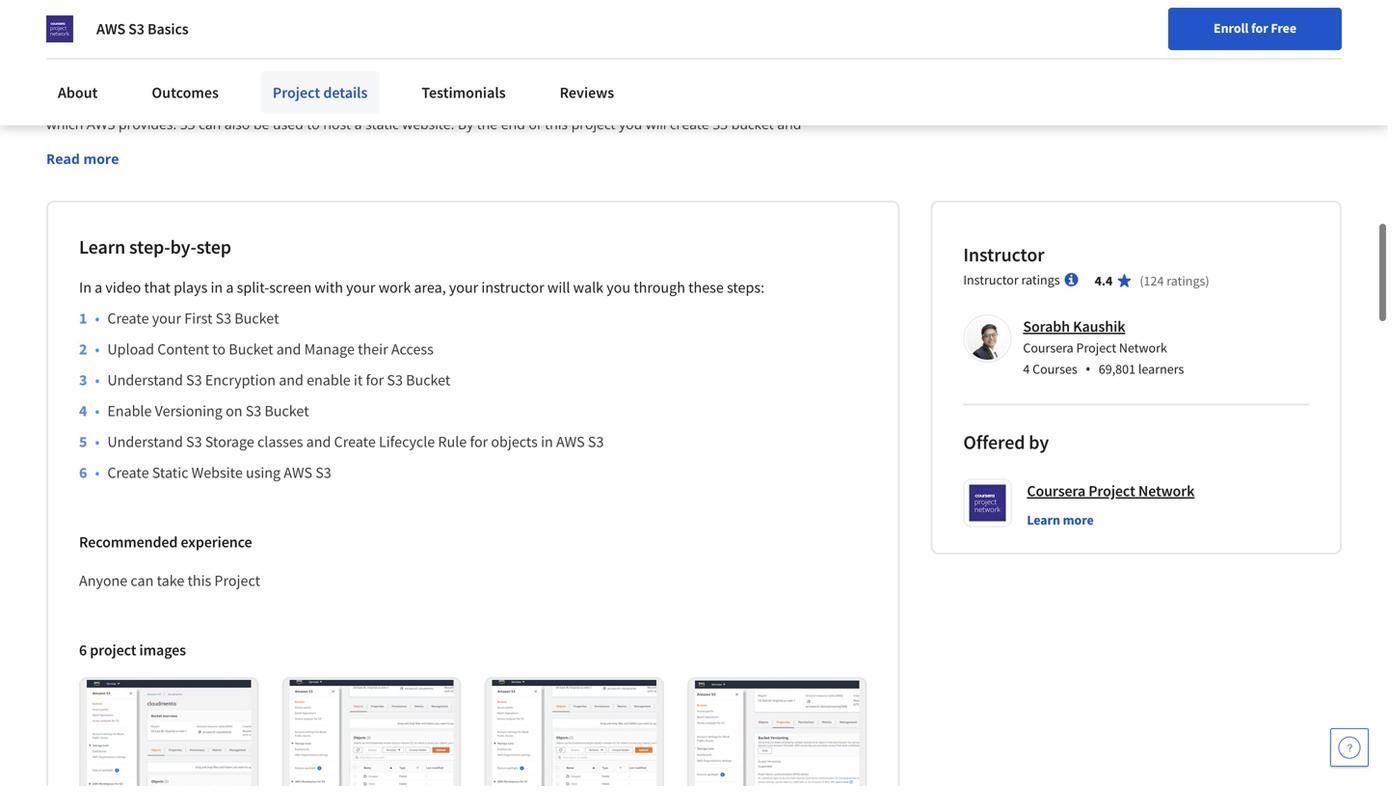 Task type: vqa. For each thing, say whether or not it's contained in the screenshot.
Network to the top
yes



Task type: describe. For each thing, give the bounding box(es) containing it.
project inside in this 1-hour long project-based course, you will learn about aws s3 and its features like encryption, versioning, static website hosting and life cycle management. s3 stands for simple storage service, it is a object-based storage service which aws provides. s3 can also be used to host a static website. by the end of this project you will create s3 bucket and will be able upload content to the bucket. you will also enable encryption, versioning for s3 bucket, static website hosting and will create lifecycle management rule for objects in s3 bucket. after completing this training you will have good understanding of about aws s3 and its features.
[[572, 115, 616, 133]]

for down their
[[366, 370, 384, 390]]

lifecycle inside in this 1-hour long project-based course, you will learn about aws s3 and its features like encryption, versioning, static website hosting and life cycle management. s3 stands for simple storage service, it is a object-based storage service which aws provides. s3 can also be used to host a static website. by the end of this project you will create s3 bucket and will be able upload content to the bucket. you will also enable encryption, versioning for s3 bucket, static website hosting and will create lifecycle management rule for objects in s3 bucket. after completing this training you will have good understanding of about aws s3 and its features.
[[141, 155, 194, 174]]

recommended
[[79, 532, 178, 552]]

0 horizontal spatial about
[[158, 175, 195, 194]]

bucket up 'classes'
[[265, 401, 309, 420]]

this down service,
[[545, 115, 568, 133]]

about this guided project
[[46, 16, 340, 50]]

video
[[106, 278, 141, 297]]

and up hosting
[[778, 115, 802, 133]]

1 horizontal spatial your
[[346, 278, 376, 297]]

versioning inside in this 1-hour long project-based course, you will learn about aws s3 and its features like encryption, versioning, static website hosting and life cycle management. s3 stands for simple storage service, it is a object-based storage service which aws provides. s3 can also be used to host a static website. by the end of this project you will create s3 bucket and will be able upload content to the bucket. you will also enable encryption, versioning for s3 bucket, static website hosting and will create lifecycle management rule for objects in s3 bucket. after completing this training you will have good understanding of about aws s3 and its features.
[[511, 135, 577, 153]]

0 vertical spatial encryption,
[[608, 74, 679, 93]]

that
[[144, 278, 171, 297]]

anyone
[[79, 571, 128, 590]]

through
[[634, 278, 686, 297]]

this up long
[[121, 16, 164, 50]]

about for about this guided project
[[46, 16, 116, 50]]

reviews link
[[548, 71, 626, 114]]

rule
[[285, 155, 310, 174]]

1-
[[88, 74, 100, 93]]

upload
[[120, 135, 164, 153]]

for for businesses
[[159, 10, 181, 29]]

reviews
[[560, 83, 614, 102]]

1 horizontal spatial be
[[254, 115, 269, 133]]

project down experience
[[215, 571, 260, 590]]

experience
[[181, 532, 252, 552]]

0 horizontal spatial based
[[213, 74, 251, 93]]

and up understanding
[[46, 155, 70, 174]]

will left walk
[[548, 278, 570, 297]]

recommended experience
[[79, 532, 252, 552]]

aws s3 basics
[[96, 19, 189, 39]]

provides.
[[119, 115, 177, 133]]

read more
[[46, 149, 119, 168]]

more for learn more
[[1063, 511, 1094, 528]]

offered
[[964, 430, 1026, 454]]

0 horizontal spatial in
[[211, 278, 223, 297]]

learners
[[1139, 360, 1185, 378]]

learn more
[[1027, 511, 1094, 528]]

1 horizontal spatial static
[[671, 135, 705, 153]]

will up understanding
[[74, 155, 95, 174]]

content
[[157, 339, 209, 359]]

by
[[1029, 430, 1049, 454]]

• for • understand s3 storage classes and create lifecycle rule for objects in aws s3
[[95, 432, 100, 451]]

0 horizontal spatial the
[[236, 135, 256, 153]]

in for in a video that plays in a split-screen with your work area, your instructor will walk you through these steps:
[[79, 278, 92, 297]]

• create static website using aws s3
[[95, 463, 332, 482]]

offered by
[[964, 430, 1049, 454]]

will up bucket,
[[646, 115, 667, 133]]

management.
[[240, 94, 328, 113]]

1 vertical spatial project
[[90, 640, 136, 660]]

about for about
[[58, 83, 98, 102]]

long
[[134, 74, 161, 93]]

for up 'static'
[[395, 94, 413, 113]]

a left video
[[95, 278, 102, 297]]

project details link
[[261, 71, 379, 114]]

1 horizontal spatial the
[[477, 115, 498, 133]]

images
[[139, 640, 186, 660]]

sorabh kaushik coursera project network 4 courses • 69,801 learners
[[1024, 317, 1185, 379]]

1 horizontal spatial objects
[[491, 432, 538, 451]]

instructor for instructor ratings
[[964, 271, 1019, 288]]

enroll for free button
[[1169, 8, 1343, 50]]

for for individuals
[[31, 10, 52, 29]]

• for • enable versioning on s3 bucket
[[95, 401, 100, 420]]

1 horizontal spatial website
[[192, 463, 243, 482]]

rule
[[438, 432, 467, 451]]

1 vertical spatial of
[[142, 175, 155, 194]]

and up • understand s3 encryption and enable it for s3 bucket
[[277, 339, 301, 359]]

0 horizontal spatial its
[[277, 175, 292, 194]]

simple
[[417, 94, 459, 113]]

upload
[[107, 339, 154, 359]]

1 horizontal spatial of
[[529, 115, 542, 133]]

and down • upload content to bucket and manage their access
[[279, 370, 304, 390]]

• for • upload content to bucket and manage their access
[[95, 339, 100, 359]]

instructor ratings
[[964, 271, 1061, 288]]

steps:
[[727, 278, 765, 297]]

hosting
[[100, 94, 149, 113]]

courses
[[1033, 360, 1078, 378]]

project-
[[165, 74, 213, 93]]

this left training
[[576, 155, 599, 174]]

bucket,
[[621, 135, 667, 153]]

area,
[[414, 278, 446, 297]]

• understand s3 encryption and enable it for s3 bucket
[[95, 370, 451, 390]]

it inside in this 1-hour long project-based course, you will learn about aws s3 and its features like encryption, versioning, static website hosting and life cycle management. s3 stands for simple storage service, it is a object-based storage service which aws provides. s3 can also be used to host a static website. by the end of this project you will create s3 bucket and will be able upload content to the bucket. you will also enable encryption, versioning for s3 bucket, static website hosting and will create lifecycle management rule for objects in s3 bucket. after completing this training you will have good understanding of about aws s3 and its features.
[[566, 94, 575, 113]]

website.
[[402, 115, 455, 133]]

1 horizontal spatial based
[[645, 94, 683, 113]]

2 click to expand item image from the left
[[290, 680, 454, 786]]

enable
[[107, 401, 152, 420]]

this right the take
[[188, 571, 211, 590]]

project inside the sorabh kaushik coursera project network 4 courses • 69,801 learners
[[1077, 339, 1117, 356]]

bucket.
[[260, 135, 306, 153]]

website
[[709, 135, 757, 153]]

in this 1-hour long project-based course, you will learn about aws s3 and its features like encryption, versioning, static website hosting and life cycle management. s3 stands for simple storage service, it is a object-based storage service which aws provides. s3 can also be used to host a static website. by the end of this project you will create s3 bucket and will be able upload content to the bucket. you will also enable encryption, versioning for s3 bucket, static website hosting and will create lifecycle management rule for objects in s3 bucket. after completing this training you will have good understanding of about aws s3 and its features.
[[46, 74, 811, 194]]

split-
[[237, 278, 269, 297]]

good
[[739, 155, 771, 174]]

hour
[[100, 74, 131, 93]]

a right the is
[[591, 94, 599, 113]]

1 vertical spatial network
[[1139, 481, 1195, 500]]

this left 1-
[[62, 74, 85, 93]]

sorabh
[[1024, 317, 1071, 336]]

bucket.
[[418, 155, 464, 174]]

screen
[[269, 278, 312, 297]]

0 horizontal spatial ratings
[[1022, 271, 1061, 288]]

read more button
[[46, 148, 119, 169]]

coursera project network image
[[46, 15, 73, 42]]

basics
[[148, 19, 189, 39]]

english button
[[1041, 39, 1157, 101]]

is
[[578, 94, 588, 113]]

guided
[[169, 16, 252, 50]]

in for in this 1-hour long project-based course, you will learn about aws s3 and its features like encryption, versioning, static website hosting and life cycle management. s3 stands for simple storage service, it is a object-based storage service which aws provides. s3 can also be used to host a static website. by the end of this project you will create s3 bucket and will be able upload content to the bucket. you will also enable encryption, versioning for s3 bucket, static website hosting and will create lifecycle management rule for objects in s3 bucket. after completing this training you will have good understanding of about aws s3 and its features.
[[46, 74, 58, 93]]

learn for learn more
[[1027, 511, 1061, 528]]

free
[[1272, 19, 1297, 37]]

enable inside in this 1-hour long project-based course, you will learn about aws s3 and its features like encryption, versioning, static website hosting and life cycle management. s3 stands for simple storage service, it is a object-based storage service which aws provides. s3 can also be used to host a static website. by the end of this project you will create s3 bucket and will be able upload content to the bucket. you will also enable encryption, versioning for s3 bucket, static website hosting and will create lifecycle management rule for objects in s3 bucket. after completing this training you will have good understanding of about aws s3 and its features.
[[390, 135, 433, 153]]

take
[[157, 571, 184, 590]]

outcomes
[[152, 83, 219, 102]]

step-
[[129, 235, 170, 259]]

2 horizontal spatial your
[[449, 278, 479, 297]]

used
[[273, 115, 304, 133]]

which
[[46, 115, 83, 133]]

• understand s3 storage classes and create lifecycle rule for objects in aws s3
[[95, 432, 604, 451]]

end
[[501, 115, 525, 133]]

• for • understand s3 encryption and enable it for s3 bucket
[[95, 370, 100, 390]]

versioning,
[[683, 74, 753, 93]]

coursera project network
[[1027, 481, 1195, 500]]

plays
[[174, 278, 208, 297]]

coursera inside the sorabh kaushik coursera project network 4 courses • 69,801 learners
[[1024, 339, 1074, 356]]

for right 'rule'
[[470, 432, 488, 451]]

learn
[[355, 74, 387, 93]]

for up 'features.'
[[314, 155, 332, 174]]

)
[[1206, 272, 1210, 289]]

3 click to expand item image from the left
[[493, 680, 657, 786]]

kaushik
[[1074, 317, 1126, 336]]

bucket up encryption
[[229, 339, 273, 359]]

1 vertical spatial create
[[334, 432, 376, 451]]

businesses
[[184, 10, 255, 29]]

english
[[1075, 60, 1122, 80]]

coursera project network link
[[1027, 479, 1195, 502]]

1 vertical spatial be
[[71, 135, 86, 153]]

life
[[180, 94, 202, 113]]



Task type: locate. For each thing, give the bounding box(es) containing it.
based up cycle
[[213, 74, 251, 93]]

1 horizontal spatial versioning
[[511, 135, 577, 153]]

project
[[257, 16, 340, 50], [273, 83, 320, 102], [1077, 339, 1117, 356], [1089, 481, 1136, 500], [215, 571, 260, 590]]

more inside button
[[83, 149, 119, 168]]

• inside the sorabh kaushik coursera project network 4 courses • 69,801 learners
[[1086, 358, 1092, 379]]

step
[[197, 235, 231, 259]]

0 vertical spatial in
[[46, 74, 58, 93]]

of down service,
[[529, 115, 542, 133]]

0 vertical spatial coursera
[[1024, 339, 1074, 356]]

enable
[[390, 135, 433, 153], [307, 370, 351, 390]]

have
[[706, 155, 736, 174]]

0 horizontal spatial be
[[71, 135, 86, 153]]

after
[[468, 155, 499, 174]]

will left have
[[681, 155, 702, 174]]

you up management. in the top left of the page
[[304, 74, 327, 93]]

lifecycle left 'rule'
[[379, 432, 435, 451]]

in a video that plays in a split-screen with your work area, your instructor will walk you through these steps:
[[79, 278, 765, 297]]

your left the first
[[152, 309, 181, 328]]

1 horizontal spatial storage
[[463, 94, 511, 113]]

2 understand from the top
[[107, 432, 183, 451]]

first
[[184, 309, 213, 328]]

to up 'you'
[[307, 115, 320, 133]]

0 vertical spatial lifecycle
[[141, 155, 194, 174]]

you
[[309, 135, 333, 153]]

can down cycle
[[199, 115, 221, 133]]

1 understand from the top
[[107, 370, 183, 390]]

0 vertical spatial objects
[[335, 155, 380, 174]]

0 horizontal spatial learn
[[79, 235, 126, 259]]

1 vertical spatial based
[[645, 94, 683, 113]]

1 horizontal spatial more
[[1063, 511, 1094, 528]]

project down kaushik
[[1077, 339, 1117, 356]]

0 horizontal spatial of
[[142, 175, 155, 194]]

0 vertical spatial to
[[307, 115, 320, 133]]

walk
[[574, 278, 604, 297]]

0 horizontal spatial encryption,
[[436, 135, 507, 153]]

testimonials
[[422, 83, 506, 102]]

project down the is
[[572, 115, 616, 133]]

0 horizontal spatial lifecycle
[[141, 155, 194, 174]]

about
[[391, 74, 428, 93], [158, 175, 195, 194]]

1 horizontal spatial project
[[572, 115, 616, 133]]

create right 'classes'
[[334, 432, 376, 451]]

1 vertical spatial can
[[131, 571, 154, 590]]

2 vertical spatial static
[[152, 463, 188, 482]]

you right walk
[[607, 278, 631, 297]]

be left used
[[254, 115, 269, 133]]

you down object-
[[619, 115, 643, 133]]

2 instructor from the top
[[964, 271, 1019, 288]]

understand
[[107, 370, 183, 390], [107, 432, 183, 451]]

to right content
[[212, 339, 226, 359]]

its up service,
[[510, 74, 524, 93]]

0 vertical spatial create
[[107, 309, 149, 328]]

1 horizontal spatial its
[[510, 74, 524, 93]]

cycle
[[206, 94, 237, 113]]

0 vertical spatial about
[[46, 16, 116, 50]]

project up course,
[[257, 16, 340, 50]]

banner navigation
[[15, 0, 543, 39]]

about up simple
[[391, 74, 428, 93]]

coursera
[[1024, 339, 1074, 356], [1027, 481, 1086, 500]]

versioning up completing
[[511, 135, 577, 153]]

enroll for free
[[1214, 19, 1297, 37]]

1 vertical spatial storage
[[205, 432, 254, 451]]

understand for understand s3 encryption and enable it for s3 bucket
[[107, 370, 183, 390]]

will down host
[[337, 135, 358, 153]]

0 horizontal spatial storage
[[205, 432, 254, 451]]

2 vertical spatial create
[[107, 463, 149, 482]]

understand for understand s3 storage classes and create lifecycle rule for objects in aws s3
[[107, 432, 183, 451]]

will left learn
[[331, 74, 352, 93]]

1 horizontal spatial ratings
[[1167, 272, 1206, 289]]

and down 'management' at left
[[249, 175, 274, 194]]

create
[[670, 115, 710, 133], [98, 155, 137, 174]]

0 horizontal spatial create
[[98, 155, 137, 174]]

storage up by
[[463, 94, 511, 113]]

more for read more
[[83, 149, 119, 168]]

• for • create your first s3 bucket
[[95, 309, 100, 328]]

and up end
[[482, 74, 506, 93]]

0 vertical spatial create
[[670, 115, 710, 133]]

0 vertical spatial understand
[[107, 370, 183, 390]]

0 horizontal spatial enable
[[307, 370, 351, 390]]

by
[[458, 115, 474, 133]]

of
[[529, 115, 542, 133], [142, 175, 155, 194]]

bucket
[[235, 309, 279, 328], [229, 339, 273, 359], [406, 370, 451, 390], [265, 401, 309, 420]]

be down which
[[71, 135, 86, 153]]

0 horizontal spatial your
[[152, 309, 181, 328]]

manage
[[304, 339, 355, 359]]

individuals
[[55, 10, 129, 29]]

1 vertical spatial instructor
[[964, 271, 1019, 288]]

static
[[756, 74, 790, 93], [671, 135, 705, 153], [152, 463, 188, 482]]

0 vertical spatial storage
[[463, 94, 511, 113]]

1 vertical spatial coursera
[[1027, 481, 1086, 500]]

learn more button
[[1027, 510, 1094, 529]]

instructor
[[482, 278, 545, 297]]

about down content
[[158, 175, 195, 194]]

learn up video
[[79, 235, 126, 259]]

able
[[90, 135, 117, 153]]

your right area,
[[449, 278, 479, 297]]

storage
[[463, 94, 511, 113], [205, 432, 254, 451]]

6 project images
[[79, 640, 186, 660]]

(
[[1140, 272, 1144, 289]]

1 horizontal spatial also
[[361, 135, 387, 153]]

project up used
[[273, 83, 320, 102]]

of down upload
[[142, 175, 155, 194]]

learn inside button
[[1027, 511, 1061, 528]]

it down their
[[354, 370, 363, 390]]

0 vertical spatial versioning
[[511, 135, 577, 153]]

1 vertical spatial about
[[58, 83, 98, 102]]

static
[[366, 115, 399, 133]]

also down 'static'
[[361, 135, 387, 153]]

1 vertical spatial encryption,
[[436, 135, 507, 153]]

0 vertical spatial project
[[572, 115, 616, 133]]

in left video
[[79, 278, 92, 297]]

1 horizontal spatial create
[[670, 115, 710, 133]]

website up which
[[46, 94, 97, 113]]

by-
[[170, 235, 197, 259]]

read
[[46, 149, 80, 168]]

instructor up sorabh kaushik image
[[964, 271, 1019, 288]]

0 horizontal spatial also
[[225, 115, 250, 133]]

• create your first s3 bucket
[[95, 309, 279, 328]]

4.4
[[1095, 272, 1113, 289]]

create for create your first s3 bucket
[[107, 309, 149, 328]]

ratings up sorabh
[[1022, 271, 1061, 288]]

bucket down access
[[406, 370, 451, 390]]

None search field
[[275, 51, 593, 89]]

0 vertical spatial the
[[477, 115, 498, 133]]

on
[[226, 401, 243, 420]]

also down cycle
[[225, 115, 250, 133]]

in down 'static'
[[384, 155, 396, 174]]

enable down website.
[[390, 135, 433, 153]]

0 vertical spatial in
[[384, 155, 396, 174]]

bucket down split-
[[235, 309, 279, 328]]

host
[[323, 115, 351, 133]]

for inside button
[[1252, 19, 1269, 37]]

and down long
[[152, 94, 176, 113]]

0 vertical spatial of
[[529, 115, 542, 133]]

0 vertical spatial based
[[213, 74, 251, 93]]

1 click to expand item image from the left
[[87, 680, 251, 786]]

its down "rule"
[[277, 175, 292, 194]]

for left 'free'
[[1252, 19, 1269, 37]]

• for • create static website using aws s3
[[95, 463, 100, 482]]

static down • enable versioning on s3 bucket
[[152, 463, 188, 482]]

service
[[738, 94, 782, 113]]

encryption,
[[608, 74, 679, 93], [436, 135, 507, 153]]

hosting
[[761, 135, 807, 153]]

0 horizontal spatial static
[[152, 463, 188, 482]]

website inside in this 1-hour long project-based course, you will learn about aws s3 and its features like encryption, versioning, static website hosting and life cycle management. s3 stands for simple storage service, it is a object-based storage service which aws provides. s3 can also be used to host a static website. by the end of this project you will create s3 bucket and will be able upload content to the bucket. you will also enable encryption, versioning for s3 bucket, static website hosting and will create lifecycle management rule for objects in s3 bucket. after completing this training you will have good understanding of about aws s3 and its features.
[[46, 94, 97, 113]]

4 click to expand item image from the left
[[695, 680, 860, 786]]

more
[[83, 149, 119, 168], [1063, 511, 1094, 528]]

1 vertical spatial the
[[236, 135, 256, 153]]

1 horizontal spatial encryption,
[[608, 74, 679, 93]]

about link
[[46, 71, 109, 114]]

2 vertical spatial in
[[541, 432, 553, 451]]

create down able
[[98, 155, 137, 174]]

0 horizontal spatial project
[[90, 640, 136, 660]]

you down bucket,
[[654, 155, 678, 174]]

1 vertical spatial learn
[[1027, 511, 1061, 528]]

objects up 'features.'
[[335, 155, 380, 174]]

learn down coursera project network
[[1027, 511, 1061, 528]]

1 vertical spatial in
[[79, 278, 92, 297]]

more down coursera project network
[[1063, 511, 1094, 528]]

2 horizontal spatial in
[[541, 432, 553, 451]]

1 vertical spatial it
[[354, 370, 363, 390]]

0 vertical spatial also
[[225, 115, 250, 133]]

1 vertical spatial enable
[[307, 370, 351, 390]]

coursera up "learn more" on the right
[[1027, 481, 1086, 500]]

like
[[583, 74, 605, 93]]

encryption, up object-
[[608, 74, 679, 93]]

network inside the sorabh kaushik coursera project network 4 courses • 69,801 learners
[[1120, 339, 1168, 356]]

2 horizontal spatial static
[[756, 74, 790, 93]]

1 vertical spatial to
[[219, 135, 232, 153]]

understand down upload
[[107, 370, 183, 390]]

for individuals
[[31, 10, 129, 29]]

instructor for instructor
[[964, 242, 1045, 267]]

6
[[79, 640, 87, 660]]

and right 'classes'
[[306, 432, 331, 451]]

course,
[[255, 74, 301, 93]]

for
[[31, 10, 52, 29], [159, 10, 181, 29]]

4
[[1024, 360, 1030, 378]]

1 horizontal spatial learn
[[1027, 511, 1061, 528]]

a left split-
[[226, 278, 234, 297]]

content
[[168, 135, 216, 153]]

with
[[315, 278, 343, 297]]

static right bucket,
[[671, 135, 705, 153]]

1 horizontal spatial it
[[566, 94, 575, 113]]

anyone can take this project
[[79, 571, 260, 590]]

enroll
[[1214, 19, 1249, 37]]

0 horizontal spatial it
[[354, 370, 363, 390]]

more inside button
[[1063, 511, 1094, 528]]

also
[[225, 115, 250, 133], [361, 135, 387, 153]]

can left the take
[[131, 571, 154, 590]]

help center image
[[1339, 736, 1362, 759]]

versioning left on
[[155, 401, 223, 420]]

objects inside in this 1-hour long project-based course, you will learn about aws s3 and its features like encryption, versioning, static website hosting and life cycle management. s3 stands for simple storage service, it is a object-based storage service which aws provides. s3 can also be used to host a static website. by the end of this project you will create s3 bucket and will be able upload content to the bucket. you will also enable encryption, versioning for s3 bucket, static website hosting and will create lifecycle management rule for objects in s3 bucket. after completing this training you will have good understanding of about aws s3 and its features.
[[335, 155, 380, 174]]

versioning
[[511, 135, 577, 153], [155, 401, 223, 420]]

0 horizontal spatial website
[[46, 94, 97, 113]]

0 vertical spatial its
[[510, 74, 524, 93]]

access
[[391, 339, 434, 359]]

storage
[[687, 94, 734, 113]]

about up coursera image
[[46, 16, 116, 50]]

in inside in this 1-hour long project-based course, you will learn about aws s3 and its features like encryption, versioning, static website hosting and life cycle management. s3 stands for simple storage service, it is a object-based storage service which aws provides. s3 can also be used to host a static website. by the end of this project you will create s3 bucket and will be able upload content to the bucket. you will also enable encryption, versioning for s3 bucket, static website hosting and will create lifecycle management rule for objects in s3 bucket. after completing this training you will have good understanding of about aws s3 and its features.
[[46, 74, 58, 93]]

enable down manage
[[307, 370, 351, 390]]

about
[[46, 16, 116, 50], [58, 83, 98, 102]]

ratings right 124
[[1167, 272, 1206, 289]]

0 vertical spatial website
[[46, 94, 97, 113]]

0 vertical spatial be
[[254, 115, 269, 133]]

click to expand item image
[[87, 680, 251, 786], [290, 680, 454, 786], [493, 680, 657, 786], [695, 680, 860, 786]]

details
[[323, 83, 368, 102]]

classes
[[257, 432, 303, 451]]

0 vertical spatial can
[[199, 115, 221, 133]]

1 vertical spatial static
[[671, 135, 705, 153]]

1 horizontal spatial enable
[[390, 135, 433, 153]]

website
[[46, 94, 97, 113], [192, 463, 243, 482]]

it left the is
[[566, 94, 575, 113]]

in right 'rule'
[[541, 432, 553, 451]]

storage inside in this 1-hour long project-based course, you will learn about aws s3 and its features like encryption, versioning, static website hosting and life cycle management. s3 stands for simple storage service, it is a object-based storage service which aws provides. s3 can also be used to host a static website. by the end of this project you will create s3 bucket and will be able upload content to the bucket. you will also enable encryption, versioning for s3 bucket, static website hosting and will create lifecycle management rule for objects in s3 bucket. after completing this training you will have good understanding of about aws s3 and its features.
[[463, 94, 511, 113]]

0 vertical spatial enable
[[390, 135, 433, 153]]

can inside in this 1-hour long project-based course, you will learn about aws s3 and its features like encryption, versioning, static website hosting and life cycle management. s3 stands for simple storage service, it is a object-based storage service which aws provides. s3 can also be used to host a static website. by the end of this project you will create s3 bucket and will be able upload content to the bucket. you will also enable encryption, versioning for s3 bucket, static website hosting and will create lifecycle management rule for objects in s3 bucket. after completing this training you will have good understanding of about aws s3 and its features.
[[199, 115, 221, 133]]

network
[[1120, 339, 1168, 356], [1139, 481, 1195, 500]]

1 horizontal spatial lifecycle
[[379, 432, 435, 451]]

1 vertical spatial about
[[158, 175, 195, 194]]

storage down on
[[205, 432, 254, 451]]

2 for from the left
[[159, 10, 181, 29]]

1 vertical spatial versioning
[[155, 401, 223, 420]]

instructor
[[964, 242, 1045, 267], [964, 271, 1019, 288]]

website left the 'using'
[[192, 463, 243, 482]]

a
[[591, 94, 599, 113], [355, 115, 362, 133], [95, 278, 102, 297], [226, 278, 234, 297]]

sorabh kaushik image
[[967, 317, 1009, 360]]

0 vertical spatial about
[[391, 74, 428, 93]]

0 horizontal spatial more
[[83, 149, 119, 168]]

will down which
[[46, 135, 67, 153]]

ratings
[[1022, 271, 1061, 288], [1167, 272, 1206, 289]]

objects right 'rule'
[[491, 432, 538, 451]]

management
[[198, 155, 282, 174]]

training
[[602, 155, 651, 174]]

coursera inside "coursera project network" link
[[1027, 481, 1086, 500]]

0 horizontal spatial for
[[31, 10, 52, 29]]

learn
[[79, 235, 126, 259], [1027, 511, 1061, 528]]

project up "learn more" on the right
[[1089, 481, 1136, 500]]

1 vertical spatial more
[[1063, 511, 1094, 528]]

create down storage
[[670, 115, 710, 133]]

in inside in this 1-hour long project-based course, you will learn about aws s3 and its features like encryption, versioning, static website hosting and life cycle management. s3 stands for simple storage service, it is a object-based storage service which aws provides. s3 can also be used to host a static website. by the end of this project you will create s3 bucket and will be able upload content to the bucket. you will also enable encryption, versioning for s3 bucket, static website hosting and will create lifecycle management rule for objects in s3 bucket. after completing this training you will have good understanding of about aws s3 and its features.
[[384, 155, 396, 174]]

the right by
[[477, 115, 498, 133]]

s3
[[128, 19, 145, 39], [463, 74, 479, 93], [331, 94, 346, 113], [180, 115, 195, 133], [713, 115, 728, 133], [602, 135, 618, 153], [399, 155, 414, 174], [231, 175, 246, 194], [216, 309, 232, 328], [186, 370, 202, 390], [387, 370, 403, 390], [246, 401, 262, 420], [186, 432, 202, 451], [588, 432, 604, 451], [316, 463, 332, 482]]

the up 'management' at left
[[236, 135, 256, 153]]

1 vertical spatial website
[[192, 463, 243, 482]]

0 vertical spatial instructor
[[964, 242, 1045, 267]]

0 vertical spatial static
[[756, 74, 790, 93]]

completing
[[502, 155, 572, 174]]

coursera down sorabh
[[1024, 339, 1074, 356]]

1 horizontal spatial about
[[391, 74, 428, 93]]

2 vertical spatial to
[[212, 339, 226, 359]]

create down enable in the bottom left of the page
[[107, 463, 149, 482]]

lifecycle down content
[[141, 155, 194, 174]]

0 vertical spatial more
[[83, 149, 119, 168]]

create for create static website using aws s3
[[107, 463, 149, 482]]

1 horizontal spatial in
[[384, 155, 396, 174]]

coursera image
[[23, 54, 146, 85]]

1 for from the left
[[31, 10, 52, 29]]

0 vertical spatial network
[[1120, 339, 1168, 356]]

1 instructor from the top
[[964, 242, 1045, 267]]

learn for learn step-by-step
[[79, 235, 126, 259]]

understanding
[[46, 175, 139, 194]]

your right with
[[346, 278, 376, 297]]

in right plays
[[211, 278, 223, 297]]

for businesses
[[159, 10, 255, 29]]

create
[[107, 309, 149, 328], [334, 432, 376, 451], [107, 463, 149, 482]]

1 vertical spatial objects
[[491, 432, 538, 451]]

a right host
[[355, 115, 362, 133]]

1 vertical spatial create
[[98, 155, 137, 174]]

create up upload
[[107, 309, 149, 328]]

for down the is
[[581, 135, 599, 153]]

understand down enable in the bottom left of the page
[[107, 432, 183, 451]]

in left 1-
[[46, 74, 58, 93]]

to up 'management' at left
[[219, 135, 232, 153]]

based up bucket,
[[645, 94, 683, 113]]

0 horizontal spatial can
[[131, 571, 154, 590]]

• upload content to bucket and manage their access
[[95, 339, 434, 359]]

project
[[572, 115, 616, 133], [90, 640, 136, 660]]

about up which
[[58, 83, 98, 102]]

the
[[477, 115, 498, 133], [236, 135, 256, 153]]



